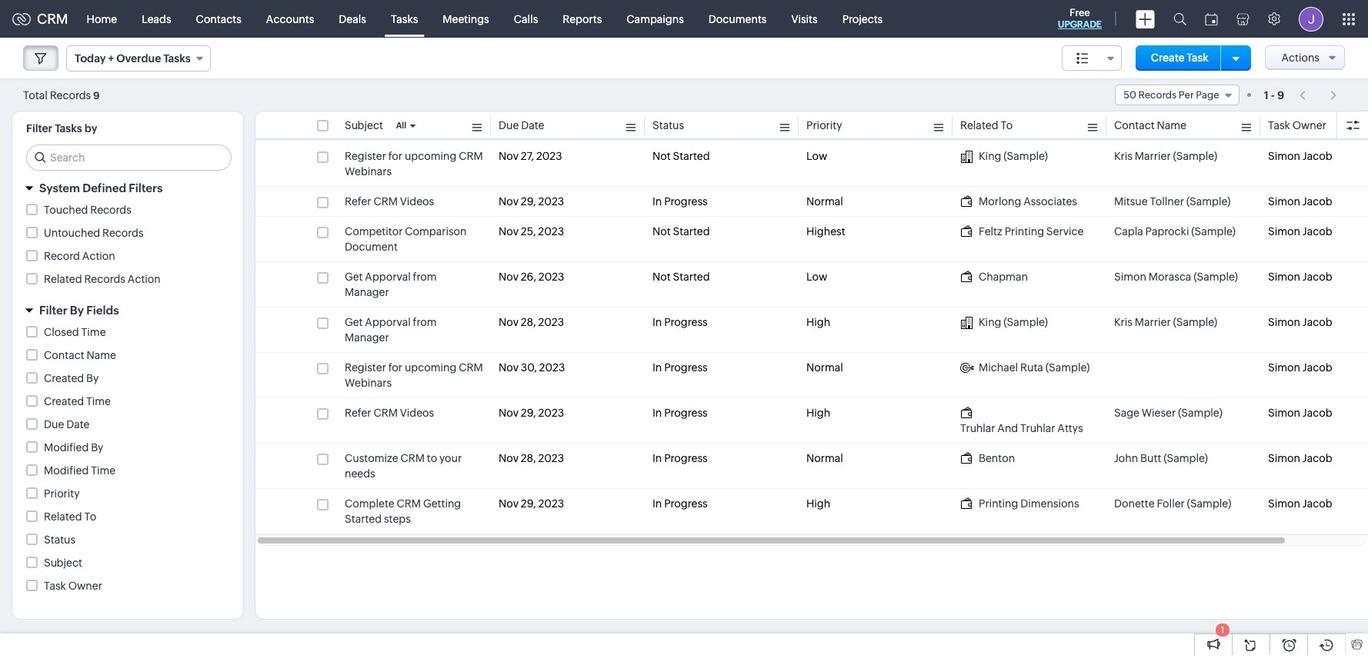 Task type: describe. For each thing, give the bounding box(es) containing it.
0 vertical spatial related to
[[961, 119, 1013, 132]]

Search text field
[[27, 146, 231, 170]]

donette foller (sample) link
[[1115, 497, 1232, 512]]

webinars for nov 30, 2023
[[345, 377, 392, 390]]

to
[[427, 453, 438, 465]]

not started for nov 25, 2023
[[653, 226, 710, 238]]

1 vertical spatial owner
[[68, 580, 102, 593]]

king (sample) link for low
[[961, 149, 1049, 164]]

feltz printing service
[[979, 226, 1084, 238]]

calls link
[[502, 0, 551, 37]]

record
[[44, 250, 80, 263]]

1 horizontal spatial contact name
[[1115, 119, 1187, 132]]

refer for high
[[345, 407, 372, 420]]

by
[[84, 122, 97, 135]]

benton
[[979, 453, 1016, 465]]

time for closed time
[[81, 326, 106, 339]]

28, for get apporval from manager
[[521, 316, 536, 329]]

get apporval from manager for nov 26, 2023
[[345, 271, 437, 299]]

deals
[[339, 13, 366, 25]]

simon for truhlar and truhlar attys link
[[1269, 407, 1301, 420]]

king (sample) for high
[[979, 316, 1049, 329]]

by for modified
[[91, 442, 103, 454]]

simon morasca (sample) link
[[1115, 269, 1239, 285]]

nov for king (sample) link associated with low
[[499, 150, 519, 162]]

1 vertical spatial status
[[44, 534, 76, 547]]

get apporval from manager link for nov 26, 2023
[[345, 269, 483, 300]]

leads link
[[129, 0, 184, 37]]

upgrade
[[1058, 19, 1102, 30]]

related records action
[[44, 273, 161, 286]]

paprocki
[[1146, 226, 1190, 238]]

jacob for sage wieser (sample) link
[[1303, 407, 1333, 420]]

dimensions
[[1021, 498, 1080, 510]]

get for nov 28, 2023
[[345, 316, 363, 329]]

1 vertical spatial related
[[44, 273, 82, 286]]

0 vertical spatial action
[[82, 250, 115, 263]]

from for nov 28, 2023
[[413, 316, 437, 329]]

complete crm getting started steps
[[345, 498, 461, 526]]

campaigns
[[627, 13, 684, 25]]

1 vertical spatial action
[[128, 273, 161, 286]]

0 horizontal spatial due date
[[44, 419, 90, 431]]

0 vertical spatial subject
[[345, 119, 383, 132]]

in for your
[[653, 453, 662, 465]]

marrier for high
[[1135, 316, 1171, 329]]

0 vertical spatial date
[[521, 119, 545, 132]]

simon jacob for john butt (sample) link
[[1269, 453, 1333, 465]]

nov 26, 2023
[[499, 271, 565, 283]]

1 vertical spatial contact name
[[44, 350, 116, 362]]

donette
[[1115, 498, 1155, 510]]

29, for printing dimensions
[[521, 498, 536, 510]]

refer for normal
[[345, 196, 372, 208]]

deals link
[[327, 0, 379, 37]]

get apporval from manager link for nov 28, 2023
[[345, 315, 483, 346]]

0 horizontal spatial date
[[66, 419, 90, 431]]

task inside button
[[1187, 52, 1209, 64]]

simon jacob for mitsue tollner (sample) link
[[1269, 196, 1333, 208]]

crm up 'competitor'
[[374, 196, 398, 208]]

created by
[[44, 373, 99, 385]]

records for touched
[[90, 204, 132, 216]]

ruta
[[1021, 362, 1044, 374]]

1 in progress from the top
[[653, 196, 708, 208]]

records for related
[[84, 273, 125, 286]]

complete
[[345, 498, 395, 510]]

0 horizontal spatial name
[[87, 350, 116, 362]]

upcoming for nov 27, 2023
[[405, 150, 457, 162]]

sage wieser (sample)
[[1115, 407, 1223, 420]]

search image
[[1174, 12, 1187, 25]]

customize crm to your needs link
[[345, 451, 483, 482]]

simon jacob for low the kris marrier (sample) link
[[1269, 150, 1333, 162]]

records for total
[[50, 89, 91, 101]]

not for nov 26, 2023
[[653, 271, 671, 283]]

1 - 9
[[1265, 89, 1285, 101]]

filter tasks by
[[26, 122, 97, 135]]

by for created
[[86, 373, 99, 385]]

michael ruta (sample) link
[[961, 360, 1090, 376]]

calls
[[514, 13, 538, 25]]

and
[[998, 423, 1019, 435]]

for for nov 27, 2023
[[389, 150, 403, 162]]

in progress for your
[[653, 453, 708, 465]]

fields
[[86, 304, 119, 317]]

filter by fields
[[39, 304, 119, 317]]

1 for 1 - 9
[[1265, 89, 1269, 101]]

search element
[[1165, 0, 1196, 38]]

1 vertical spatial subject
[[44, 557, 82, 570]]

defined
[[83, 182, 126, 195]]

foller
[[1157, 498, 1185, 510]]

started inside the complete crm getting started steps
[[345, 514, 382, 526]]

feltz printing service link
[[961, 224, 1084, 239]]

competitor comparison document link
[[345, 224, 483, 255]]

touched records
[[44, 204, 132, 216]]

crm inside customize crm to your needs
[[401, 453, 425, 465]]

2 vertical spatial tasks
[[55, 122, 82, 135]]

create task
[[1152, 52, 1209, 64]]

capla paprocki (sample) link
[[1115, 224, 1236, 239]]

chapman link
[[961, 269, 1029, 285]]

0 vertical spatial contact
[[1115, 119, 1155, 132]]

high for king (sample)
[[807, 316, 831, 329]]

simon jacob for simon morasca (sample) link
[[1269, 271, 1333, 283]]

nov 30, 2023
[[499, 362, 565, 374]]

untouched records
[[44, 227, 144, 239]]

mitsue tollner (sample)
[[1115, 196, 1231, 208]]

service
[[1047, 226, 1084, 238]]

home
[[87, 13, 117, 25]]

leads
[[142, 13, 171, 25]]

0 vertical spatial task owner
[[1269, 119, 1327, 132]]

accounts link
[[254, 0, 327, 37]]

started for nov 25, 2023
[[673, 226, 710, 238]]

-
[[1272, 89, 1276, 101]]

0 horizontal spatial contact
[[44, 350, 84, 362]]

create menu image
[[1136, 10, 1156, 28]]

competitor comparison document
[[345, 226, 467, 253]]

john butt (sample) link
[[1115, 451, 1209, 467]]

nov 29, 2023 for printing dimensions
[[499, 498, 564, 510]]

1 vertical spatial printing
[[979, 498, 1019, 510]]

6 simon jacob from the top
[[1269, 362, 1333, 374]]

2 vertical spatial related
[[44, 511, 82, 524]]

apporval for nov 28, 2023
[[365, 316, 411, 329]]

actions
[[1282, 52, 1320, 64]]

videos for high
[[400, 407, 434, 420]]

documents link
[[697, 0, 779, 37]]

nov 28, 2023 for customize crm to your needs
[[499, 453, 564, 465]]

25,
[[521, 226, 536, 238]]

2023 for refer crm videos "link" corresponding to normal
[[538, 196, 564, 208]]

(sample) for mitsue tollner (sample) link
[[1187, 196, 1231, 208]]

nov for "benton" link
[[499, 453, 519, 465]]

capla
[[1115, 226, 1144, 238]]

campaigns link
[[615, 0, 697, 37]]

filter for filter tasks by
[[26, 122, 52, 135]]

today
[[75, 52, 106, 65]]

50
[[1124, 89, 1137, 101]]

modified for modified time
[[44, 465, 89, 477]]

getting
[[423, 498, 461, 510]]

butt
[[1141, 453, 1162, 465]]

kris for high
[[1115, 316, 1133, 329]]

nov 27, 2023
[[499, 150, 562, 162]]

michael ruta (sample)
[[979, 362, 1090, 374]]

filter by fields button
[[12, 297, 243, 324]]

nov for truhlar and truhlar attys link
[[499, 407, 519, 420]]

free upgrade
[[1058, 7, 1102, 30]]

all
[[396, 121, 407, 130]]

Today + Overdue Tasks field
[[66, 45, 211, 72]]

your
[[440, 453, 462, 465]]

0 vertical spatial name
[[1157, 119, 1187, 132]]

in for crm
[[653, 362, 662, 374]]

nov 29, 2023 for morlong associates
[[499, 196, 564, 208]]

untouched
[[44, 227, 100, 239]]

competitor
[[345, 226, 403, 238]]

refer crm videos link for high
[[345, 406, 434, 421]]

tollner
[[1151, 196, 1185, 208]]

touched
[[44, 204, 88, 216]]

king (sample) for low
[[979, 150, 1049, 162]]

crm link
[[12, 11, 68, 27]]

register for nov 27, 2023
[[345, 150, 386, 162]]

page
[[1197, 89, 1220, 101]]

from for nov 26, 2023
[[413, 271, 437, 283]]

customize
[[345, 453, 399, 465]]

low for chapman
[[807, 271, 828, 283]]

simon jacob for the kris marrier (sample) link related to high
[[1269, 316, 1333, 329]]

in for manager
[[653, 316, 662, 329]]

not for nov 25, 2023
[[653, 226, 671, 238]]

normal for morlong
[[807, 196, 844, 208]]

meetings
[[443, 13, 489, 25]]

for for nov 30, 2023
[[389, 362, 403, 374]]

manager for nov 26, 2023
[[345, 286, 389, 299]]

sage
[[1115, 407, 1140, 420]]

not started for nov 26, 2023
[[653, 271, 710, 283]]

accounts
[[266, 13, 314, 25]]

1 vertical spatial priority
[[44, 488, 80, 500]]

0 horizontal spatial task
[[44, 580, 66, 593]]

register for upcoming crm webinars for nov 30, 2023
[[345, 362, 483, 390]]

2 horizontal spatial task
[[1269, 119, 1291, 132]]

(sample) up michael ruta (sample) link on the bottom right
[[1004, 316, 1049, 329]]

highest
[[807, 226, 846, 238]]

0 vertical spatial owner
[[1293, 119, 1327, 132]]

progress for crm
[[665, 362, 708, 374]]

1 vertical spatial to
[[84, 511, 96, 524]]

nov for chapman link
[[499, 271, 519, 283]]

overdue
[[116, 52, 161, 65]]

0 vertical spatial printing
[[1005, 226, 1045, 238]]

1 for 1
[[1222, 626, 1225, 635]]

2023 for high refer crm videos "link"
[[538, 407, 564, 420]]

home link
[[74, 0, 129, 37]]

started for nov 27, 2023
[[673, 150, 710, 162]]

crm left '27,' on the left top of the page
[[459, 150, 483, 162]]

started for nov 26, 2023
[[673, 271, 710, 283]]

refer crm videos link for normal
[[345, 194, 434, 209]]

simon for feltz printing service link
[[1269, 226, 1301, 238]]

in progress for crm
[[653, 362, 708, 374]]

morlong associates link
[[961, 194, 1078, 209]]

create
[[1152, 52, 1185, 64]]

donette foller (sample)
[[1115, 498, 1232, 510]]

michael
[[979, 362, 1019, 374]]

1 in from the top
[[653, 196, 662, 208]]

created for created time
[[44, 396, 84, 408]]

normal for michael
[[807, 362, 844, 374]]

truhlar and truhlar attys link
[[961, 406, 1099, 437]]

kris marrier (sample) link for high
[[1115, 315, 1218, 330]]

associates
[[1024, 196, 1078, 208]]



Task type: locate. For each thing, give the bounding box(es) containing it.
1 upcoming from the top
[[405, 150, 457, 162]]

to down modified time
[[84, 511, 96, 524]]

1 vertical spatial tasks
[[163, 52, 191, 65]]

tasks right deals link
[[391, 13, 418, 25]]

kris marrier (sample) link for low
[[1115, 149, 1218, 164]]

low for king (sample)
[[807, 150, 828, 162]]

2 kris from the top
[[1115, 316, 1133, 329]]

2 king from the top
[[979, 316, 1002, 329]]

king (sample)
[[979, 150, 1049, 162], [979, 316, 1049, 329]]

time down created by
[[86, 396, 111, 408]]

(sample) right "morasca"
[[1194, 271, 1239, 283]]

1 vertical spatial due date
[[44, 419, 90, 431]]

crm right logo
[[37, 11, 68, 27]]

2 kris marrier (sample) link from the top
[[1115, 315, 1218, 330]]

contact down 50
[[1115, 119, 1155, 132]]

2 progress from the top
[[665, 316, 708, 329]]

1 horizontal spatial task owner
[[1269, 119, 1327, 132]]

needs
[[345, 468, 375, 480]]

9 right -
[[1278, 89, 1285, 101]]

0 vertical spatial due
[[499, 119, 519, 132]]

time for modified time
[[91, 465, 116, 477]]

jacob
[[1303, 150, 1333, 162], [1303, 196, 1333, 208], [1303, 226, 1333, 238], [1303, 271, 1333, 283], [1303, 316, 1333, 329], [1303, 362, 1333, 374], [1303, 407, 1333, 420], [1303, 453, 1333, 465], [1303, 498, 1333, 510]]

1 nov 28, 2023 from the top
[[499, 316, 564, 329]]

get apporval from manager link
[[345, 269, 483, 300], [345, 315, 483, 346]]

1 nov 29, 2023 from the top
[[499, 196, 564, 208]]

0 vertical spatial by
[[70, 304, 84, 317]]

1 nov from the top
[[499, 150, 519, 162]]

nov for michael ruta (sample) link on the bottom right
[[499, 362, 519, 374]]

0 horizontal spatial to
[[84, 511, 96, 524]]

2 high from the top
[[807, 407, 831, 420]]

0 vertical spatial time
[[81, 326, 106, 339]]

2023 for nov 30, 2023's register for upcoming crm webinars link
[[539, 362, 565, 374]]

status
[[653, 119, 685, 132], [44, 534, 76, 547]]

low down highest
[[807, 271, 828, 283]]

2 king (sample) from the top
[[979, 316, 1049, 329]]

6 jacob from the top
[[1303, 362, 1333, 374]]

2 simon jacob from the top
[[1269, 196, 1333, 208]]

2 not from the top
[[653, 226, 671, 238]]

nov left '27,' on the left top of the page
[[499, 150, 519, 162]]

projects link
[[830, 0, 896, 37]]

jacob for donette foller (sample) link
[[1303, 498, 1333, 510]]

visits
[[792, 13, 818, 25]]

kris marrier (sample) for low
[[1115, 150, 1218, 162]]

0 vertical spatial kris marrier (sample)
[[1115, 150, 1218, 162]]

4 in from the top
[[653, 407, 662, 420]]

1 king (sample) from the top
[[979, 150, 1049, 162]]

0 vertical spatial created
[[44, 373, 84, 385]]

29, for morlong associates
[[521, 196, 536, 208]]

task owner
[[1269, 119, 1327, 132], [44, 580, 102, 593]]

1 horizontal spatial 9
[[1278, 89, 1285, 101]]

date up nov 27, 2023
[[521, 119, 545, 132]]

low up highest
[[807, 150, 828, 162]]

2 register from the top
[[345, 362, 386, 374]]

marrier down "morasca"
[[1135, 316, 1171, 329]]

nov
[[499, 150, 519, 162], [499, 196, 519, 208], [499, 226, 519, 238], [499, 271, 519, 283], [499, 316, 519, 329], [499, 362, 519, 374], [499, 407, 519, 420], [499, 453, 519, 465], [499, 498, 519, 510]]

document
[[345, 241, 398, 253]]

4 nov from the top
[[499, 271, 519, 283]]

simon for the morlong associates link
[[1269, 196, 1301, 208]]

2 truhlar from the left
[[1021, 423, 1056, 435]]

1 horizontal spatial due
[[499, 119, 519, 132]]

2 register for upcoming crm webinars link from the top
[[345, 360, 483, 391]]

(sample) inside john butt (sample) link
[[1164, 453, 1209, 465]]

simon for king (sample) link associated with low
[[1269, 150, 1301, 162]]

king (sample) link
[[961, 149, 1049, 164], [961, 315, 1049, 330]]

9 up by
[[93, 90, 100, 101]]

1 vertical spatial for
[[389, 362, 403, 374]]

0 vertical spatial nov 28, 2023
[[499, 316, 564, 329]]

tasks left by
[[55, 122, 82, 135]]

0 vertical spatial nov 29, 2023
[[499, 196, 564, 208]]

2 get apporval from manager from the top
[[345, 316, 437, 344]]

(sample) inside sage wieser (sample) link
[[1179, 407, 1223, 420]]

2 nov 28, 2023 from the top
[[499, 453, 564, 465]]

complete crm getting started steps link
[[345, 497, 483, 527]]

customize crm to your needs
[[345, 453, 462, 480]]

morasca
[[1149, 271, 1192, 283]]

records right 50
[[1139, 89, 1177, 101]]

jacob for the kris marrier (sample) link related to high
[[1303, 316, 1333, 329]]

simon jacob for the capla paprocki (sample) link
[[1269, 226, 1333, 238]]

kris down simon morasca (sample)
[[1115, 316, 1133, 329]]

1 register for upcoming crm webinars link from the top
[[345, 149, 483, 179]]

row group
[[256, 142, 1369, 535]]

1 vertical spatial register
[[345, 362, 386, 374]]

2 upcoming from the top
[[405, 362, 457, 374]]

3 in progress from the top
[[653, 362, 708, 374]]

29, for truhlar and truhlar attys
[[521, 407, 536, 420]]

tasks
[[391, 13, 418, 25], [163, 52, 191, 65], [55, 122, 82, 135]]

webinars up 'competitor'
[[345, 166, 392, 178]]

records down defined
[[90, 204, 132, 216]]

1 vertical spatial marrier
[[1135, 316, 1171, 329]]

refer crm videos
[[345, 196, 434, 208], [345, 407, 434, 420]]

3 29, from the top
[[521, 498, 536, 510]]

time down modified by
[[91, 465, 116, 477]]

webinars up the customize
[[345, 377, 392, 390]]

0 vertical spatial contact name
[[1115, 119, 1187, 132]]

name down closed time
[[87, 350, 116, 362]]

by up modified time
[[91, 442, 103, 454]]

2 register for upcoming crm webinars from the top
[[345, 362, 483, 390]]

1 get apporval from manager link from the top
[[345, 269, 483, 300]]

2 created from the top
[[44, 396, 84, 408]]

modified down modified by
[[44, 465, 89, 477]]

3 nov from the top
[[499, 226, 519, 238]]

due
[[499, 119, 519, 132], [44, 419, 64, 431]]

9 jacob from the top
[[1303, 498, 1333, 510]]

marrier
[[1135, 150, 1171, 162], [1135, 316, 1171, 329]]

contact down closed
[[44, 350, 84, 362]]

register for upcoming crm webinars
[[345, 150, 483, 178], [345, 362, 483, 390]]

1 vertical spatial from
[[413, 316, 437, 329]]

created up created time
[[44, 373, 84, 385]]

john
[[1115, 453, 1139, 465]]

john butt (sample)
[[1115, 453, 1209, 465]]

get apporval from manager
[[345, 271, 437, 299], [345, 316, 437, 344]]

1 for from the top
[[389, 150, 403, 162]]

None field
[[1062, 45, 1122, 71]]

due up modified by
[[44, 419, 64, 431]]

(sample) inside donette foller (sample) link
[[1188, 498, 1232, 510]]

action up related records action
[[82, 250, 115, 263]]

morlong associates
[[979, 196, 1078, 208]]

0 vertical spatial kris
[[1115, 150, 1133, 162]]

reports link
[[551, 0, 615, 37]]

apporval for nov 26, 2023
[[365, 271, 411, 283]]

navigation
[[1293, 84, 1346, 106]]

crm up the customize
[[374, 407, 398, 420]]

jacob for low the kris marrier (sample) link
[[1303, 150, 1333, 162]]

1 apporval from the top
[[365, 271, 411, 283]]

system
[[39, 182, 80, 195]]

records inside field
[[1139, 89, 1177, 101]]

videos up comparison
[[400, 196, 434, 208]]

calendar image
[[1206, 13, 1219, 25]]

(sample)
[[1004, 150, 1049, 162], [1174, 150, 1218, 162], [1187, 196, 1231, 208], [1192, 226, 1236, 238], [1194, 271, 1239, 283], [1004, 316, 1049, 329], [1174, 316, 1218, 329], [1046, 362, 1090, 374], [1179, 407, 1223, 420], [1164, 453, 1209, 465], [1188, 498, 1232, 510]]

0 vertical spatial kris marrier (sample) link
[[1115, 149, 1218, 164]]

4 in progress from the top
[[653, 407, 708, 420]]

truhlar left 'and'
[[961, 423, 996, 435]]

king (sample) up the morlong associates link
[[979, 150, 1049, 162]]

simon for chapman link
[[1269, 271, 1301, 283]]

king up morlong at the top
[[979, 150, 1002, 162]]

0 vertical spatial modified
[[44, 442, 89, 454]]

contacts
[[196, 13, 242, 25]]

0 horizontal spatial related to
[[44, 511, 96, 524]]

marrier up tollner
[[1135, 150, 1171, 162]]

manager
[[345, 286, 389, 299], [345, 332, 389, 344]]

4 jacob from the top
[[1303, 271, 1333, 283]]

2 get apporval from manager link from the top
[[345, 315, 483, 346]]

1 vertical spatial kris marrier (sample)
[[1115, 316, 1218, 329]]

0 vertical spatial register for upcoming crm webinars
[[345, 150, 483, 178]]

(sample) right foller
[[1188, 498, 1232, 510]]

register for nov 30, 2023
[[345, 362, 386, 374]]

simon for king (sample) link related to high
[[1269, 316, 1301, 329]]

1 horizontal spatial subject
[[345, 119, 383, 132]]

kris up mitsue
[[1115, 150, 1133, 162]]

videos for normal
[[400, 196, 434, 208]]

1 vertical spatial register for upcoming crm webinars
[[345, 362, 483, 390]]

(sample) right tollner
[[1187, 196, 1231, 208]]

jacob for mitsue tollner (sample) link
[[1303, 196, 1333, 208]]

closed time
[[44, 326, 106, 339]]

related
[[961, 119, 999, 132], [44, 273, 82, 286], [44, 511, 82, 524]]

2023 for customize crm to your needs link
[[538, 453, 564, 465]]

8 jacob from the top
[[1303, 453, 1333, 465]]

5 jacob from the top
[[1303, 316, 1333, 329]]

crm up 'steps'
[[397, 498, 421, 510]]

2 from from the top
[[413, 316, 437, 329]]

progress for started
[[665, 498, 708, 510]]

task
[[1187, 52, 1209, 64], [1269, 119, 1291, 132], [44, 580, 66, 593]]

0 vertical spatial for
[[389, 150, 403, 162]]

created down created by
[[44, 396, 84, 408]]

projects
[[843, 13, 883, 25]]

nov for feltz printing service link
[[499, 226, 519, 238]]

(sample) inside mitsue tollner (sample) link
[[1187, 196, 1231, 208]]

profile image
[[1300, 7, 1324, 31]]

printing
[[1005, 226, 1045, 238], [979, 498, 1019, 510]]

nov for the morlong associates link
[[499, 196, 519, 208]]

in progress for manager
[[653, 316, 708, 329]]

king (sample) link down "chapman"
[[961, 315, 1049, 330]]

(sample) for sage wieser (sample) link
[[1179, 407, 1223, 420]]

5 in from the top
[[653, 453, 662, 465]]

time down "fields"
[[81, 326, 106, 339]]

2 videos from the top
[[400, 407, 434, 420]]

action up filter by fields dropdown button
[[128, 273, 161, 286]]

0 vertical spatial 1
[[1265, 89, 1269, 101]]

to up morlong at the top
[[1001, 119, 1013, 132]]

nov left the 25,
[[499, 226, 519, 238]]

refer
[[345, 196, 372, 208], [345, 407, 372, 420]]

in for started
[[653, 498, 662, 510]]

1 refer crm videos link from the top
[[345, 194, 434, 209]]

(sample) right 'ruta'
[[1046, 362, 1090, 374]]

by for filter
[[70, 304, 84, 317]]

0 horizontal spatial contact name
[[44, 350, 116, 362]]

contacts link
[[184, 0, 254, 37]]

0 horizontal spatial action
[[82, 250, 115, 263]]

1 high from the top
[[807, 316, 831, 329]]

started
[[673, 150, 710, 162], [673, 226, 710, 238], [673, 271, 710, 283], [345, 514, 382, 526]]

0 vertical spatial priority
[[807, 119, 843, 132]]

(sample) for john butt (sample) link
[[1164, 453, 1209, 465]]

kris marrier (sample) link
[[1115, 149, 1218, 164], [1115, 315, 1218, 330]]

(sample) right wieser
[[1179, 407, 1223, 420]]

due up nov 27, 2023
[[499, 119, 519, 132]]

0 vertical spatial tasks
[[391, 13, 418, 25]]

29,
[[521, 196, 536, 208], [521, 407, 536, 420], [521, 498, 536, 510]]

1 register for upcoming crm webinars from the top
[[345, 150, 483, 178]]

8 simon jacob from the top
[[1269, 453, 1333, 465]]

refer crm videos link up the customize
[[345, 406, 434, 421]]

1 webinars from the top
[[345, 166, 392, 178]]

2 vertical spatial time
[[91, 465, 116, 477]]

kris marrier (sample) down "morasca"
[[1115, 316, 1218, 329]]

filters
[[129, 182, 163, 195]]

2 normal from the top
[[807, 362, 844, 374]]

4 progress from the top
[[665, 407, 708, 420]]

2 refer from the top
[[345, 407, 372, 420]]

1 horizontal spatial due date
[[499, 119, 545, 132]]

1 truhlar from the left
[[961, 423, 996, 435]]

by up created time
[[86, 373, 99, 385]]

nov right getting
[[499, 498, 519, 510]]

steps
[[384, 514, 411, 526]]

modified up modified time
[[44, 442, 89, 454]]

7 simon jacob from the top
[[1269, 407, 1333, 420]]

kris marrier (sample) link down "morasca"
[[1115, 315, 1218, 330]]

2 vertical spatial high
[[807, 498, 831, 510]]

due date up modified by
[[44, 419, 90, 431]]

king (sample) link up morlong at the top
[[961, 149, 1049, 164]]

name
[[1157, 119, 1187, 132], [87, 350, 116, 362]]

nov left 26, on the top of page
[[499, 271, 519, 283]]

high
[[807, 316, 831, 329], [807, 407, 831, 420], [807, 498, 831, 510]]

comparison
[[405, 226, 467, 238]]

(sample) inside michael ruta (sample) link
[[1046, 362, 1090, 374]]

1 vertical spatial king
[[979, 316, 1002, 329]]

visits link
[[779, 0, 830, 37]]

2 jacob from the top
[[1303, 196, 1333, 208]]

1 vertical spatial king (sample) link
[[961, 315, 1049, 330]]

7 nov from the top
[[499, 407, 519, 420]]

1 normal from the top
[[807, 196, 844, 208]]

0 horizontal spatial owner
[[68, 580, 102, 593]]

3 in from the top
[[653, 362, 662, 374]]

0 horizontal spatial subject
[[44, 557, 82, 570]]

time for created time
[[86, 396, 111, 408]]

get
[[345, 271, 363, 283], [345, 316, 363, 329]]

simon morasca (sample)
[[1115, 271, 1239, 283]]

mitsue tollner (sample) link
[[1115, 194, 1231, 209]]

1 vertical spatial get apporval from manager
[[345, 316, 437, 344]]

not for nov 27, 2023
[[653, 150, 671, 162]]

king
[[979, 150, 1002, 162], [979, 316, 1002, 329]]

1 vertical spatial nov 28, 2023
[[499, 453, 564, 465]]

0 vertical spatial manager
[[345, 286, 389, 299]]

register for upcoming crm webinars link
[[345, 149, 483, 179], [345, 360, 483, 391]]

(sample) right paprocki
[[1192, 226, 1236, 238]]

4 simon jacob from the top
[[1269, 271, 1333, 283]]

3 jacob from the top
[[1303, 226, 1333, 238]]

2 28, from the top
[[521, 453, 536, 465]]

1 refer crm videos from the top
[[345, 196, 434, 208]]

0 vertical spatial marrier
[[1135, 150, 1171, 162]]

0 horizontal spatial 1
[[1222, 626, 1225, 635]]

upcoming for nov 30, 2023
[[405, 362, 457, 374]]

3 normal from the top
[[807, 453, 844, 465]]

king for high
[[979, 316, 1002, 329]]

2 vertical spatial 29,
[[521, 498, 536, 510]]

2 29, from the top
[[521, 407, 536, 420]]

nov down nov 26, 2023
[[499, 316, 519, 329]]

marrier for low
[[1135, 150, 1171, 162]]

refer crm videos for high
[[345, 407, 434, 420]]

high for printing dimensions
[[807, 498, 831, 510]]

1 horizontal spatial tasks
[[163, 52, 191, 65]]

name down 50 records per page
[[1157, 119, 1187, 132]]

2023 for register for upcoming crm webinars link corresponding to nov 27, 2023
[[537, 150, 562, 162]]

wieser
[[1142, 407, 1177, 420]]

records up "fields"
[[84, 273, 125, 286]]

simon for printing dimensions link
[[1269, 498, 1301, 510]]

profile element
[[1290, 0, 1333, 37]]

1 vertical spatial low
[[807, 271, 828, 283]]

kris marrier (sample) link up tollner
[[1115, 149, 1218, 164]]

6 progress from the top
[[665, 498, 708, 510]]

simon for michael ruta (sample) link on the bottom right
[[1269, 362, 1301, 374]]

refer crm videos link up 'competitor'
[[345, 194, 434, 209]]

1 low from the top
[[807, 150, 828, 162]]

0 vertical spatial related
[[961, 119, 999, 132]]

2 refer crm videos link from the top
[[345, 406, 434, 421]]

6 in progress from the top
[[653, 498, 708, 510]]

simon jacob for donette foller (sample) link
[[1269, 498, 1333, 510]]

register for upcoming crm webinars link for nov 27, 2023
[[345, 149, 483, 179]]

nov for printing dimensions link
[[499, 498, 519, 510]]

1 kris from the top
[[1115, 150, 1133, 162]]

0 vertical spatial not started
[[653, 150, 710, 162]]

nov down nov 30, 2023
[[499, 407, 519, 420]]

(sample) right the butt
[[1164, 453, 1209, 465]]

1 get from the top
[[345, 271, 363, 283]]

(sample) for the kris marrier (sample) link related to high
[[1174, 316, 1218, 329]]

record action
[[44, 250, 115, 263]]

0 vertical spatial king (sample)
[[979, 150, 1049, 162]]

crm left to
[[401, 453, 425, 465]]

size image
[[1077, 52, 1089, 65]]

simon for "benton" link
[[1269, 453, 1301, 465]]

1 vertical spatial upcoming
[[405, 362, 457, 374]]

3 progress from the top
[[665, 362, 708, 374]]

chapman
[[979, 271, 1029, 283]]

videos up to
[[400, 407, 434, 420]]

per
[[1179, 89, 1195, 101]]

not
[[653, 150, 671, 162], [653, 226, 671, 238], [653, 271, 671, 283]]

1 vertical spatial get apporval from manager link
[[345, 315, 483, 346]]

nov up nov 25, 2023
[[499, 196, 519, 208]]

(sample) down simon morasca (sample) link
[[1174, 316, 1218, 329]]

1 vertical spatial register for upcoming crm webinars link
[[345, 360, 483, 391]]

1 progress from the top
[[665, 196, 708, 208]]

jacob for john butt (sample) link
[[1303, 453, 1333, 465]]

records up 'filter tasks by'
[[50, 89, 91, 101]]

benton link
[[961, 451, 1016, 467]]

manager for nov 28, 2023
[[345, 332, 389, 344]]

1 vertical spatial filter
[[39, 304, 67, 317]]

crm inside the complete crm getting started steps
[[397, 498, 421, 510]]

0 vertical spatial not
[[653, 150, 671, 162]]

documents
[[709, 13, 767, 25]]

webinars for nov 27, 2023
[[345, 166, 392, 178]]

created time
[[44, 396, 111, 408]]

kris marrier (sample) for high
[[1115, 316, 1218, 329]]

0 vertical spatial status
[[653, 119, 685, 132]]

+
[[108, 52, 114, 65]]

3 not from the top
[[653, 271, 671, 283]]

1 register from the top
[[345, 150, 386, 162]]

upcoming
[[405, 150, 457, 162], [405, 362, 457, 374]]

to
[[1001, 119, 1013, 132], [84, 511, 96, 524]]

printing down 'morlong associates' on the right of the page
[[1005, 226, 1045, 238]]

0 vertical spatial due date
[[499, 119, 545, 132]]

(sample) inside simon morasca (sample) link
[[1194, 271, 1239, 283]]

2 marrier from the top
[[1135, 316, 1171, 329]]

1 get apporval from manager from the top
[[345, 271, 437, 299]]

refer up the customize
[[345, 407, 372, 420]]

kris for low
[[1115, 150, 1133, 162]]

6 nov from the top
[[499, 362, 519, 374]]

1 created from the top
[[44, 373, 84, 385]]

28,
[[521, 316, 536, 329], [521, 453, 536, 465]]

by inside dropdown button
[[70, 304, 84, 317]]

date down created time
[[66, 419, 90, 431]]

0 vertical spatial 29,
[[521, 196, 536, 208]]

filter for filter by fields
[[39, 304, 67, 317]]

(sample) up 'morlong associates' on the right of the page
[[1004, 150, 1049, 162]]

created
[[44, 373, 84, 385], [44, 396, 84, 408]]

0 vertical spatial refer
[[345, 196, 372, 208]]

1 vertical spatial created
[[44, 396, 84, 408]]

2 vertical spatial nov 29, 2023
[[499, 498, 564, 510]]

nov right your
[[499, 453, 519, 465]]

high for truhlar and truhlar attys
[[807, 407, 831, 420]]

nov 29, 2023
[[499, 196, 564, 208], [499, 407, 564, 420], [499, 498, 564, 510]]

9 simon jacob from the top
[[1269, 498, 1333, 510]]

0 vertical spatial register for upcoming crm webinars link
[[345, 149, 483, 179]]

filter down "total"
[[26, 122, 52, 135]]

modified by
[[44, 442, 103, 454]]

date
[[521, 119, 545, 132], [66, 419, 90, 431]]

3 nov 29, 2023 from the top
[[499, 498, 564, 510]]

1 vertical spatial contact
[[44, 350, 84, 362]]

2 for from the top
[[389, 362, 403, 374]]

1 29, from the top
[[521, 196, 536, 208]]

1 kris marrier (sample) from the top
[[1115, 150, 1218, 162]]

1 vertical spatial not
[[653, 226, 671, 238]]

records down touched records at the top left of page
[[102, 227, 144, 239]]

truhlar right 'and'
[[1021, 423, 1056, 435]]

0 vertical spatial king (sample) link
[[961, 149, 1049, 164]]

0 vertical spatial high
[[807, 316, 831, 329]]

crm left 30,
[[459, 362, 483, 374]]

50 Records Per Page field
[[1116, 85, 1240, 105]]

0 horizontal spatial task owner
[[44, 580, 102, 593]]

3 simon jacob from the top
[[1269, 226, 1333, 238]]

1 horizontal spatial contact
[[1115, 119, 1155, 132]]

for
[[389, 150, 403, 162], [389, 362, 403, 374]]

kris marrier (sample) up tollner
[[1115, 150, 1218, 162]]

1 refer from the top
[[345, 196, 372, 208]]

register for upcoming crm webinars link for nov 30, 2023
[[345, 360, 483, 391]]

2 vertical spatial task
[[44, 580, 66, 593]]

9 nov from the top
[[499, 498, 519, 510]]

tasks inside field
[[163, 52, 191, 65]]

due date up '27,' on the left top of the page
[[499, 119, 545, 132]]

create task button
[[1136, 45, 1225, 71]]

king for low
[[979, 150, 1002, 162]]

contact name down closed time
[[44, 350, 116, 362]]

filter inside dropdown button
[[39, 304, 67, 317]]

records for 50
[[1139, 89, 1177, 101]]

(sample) for donette foller (sample) link
[[1188, 498, 1232, 510]]

1 not from the top
[[653, 150, 671, 162]]

50 records per page
[[1124, 89, 1220, 101]]

1 vertical spatial webinars
[[345, 377, 392, 390]]

0 vertical spatial apporval
[[365, 271, 411, 283]]

system defined filters
[[39, 182, 163, 195]]

nov left 30,
[[499, 362, 519, 374]]

today + overdue tasks
[[75, 52, 191, 65]]

6 in from the top
[[653, 498, 662, 510]]

0 vertical spatial videos
[[400, 196, 434, 208]]

contact
[[1115, 119, 1155, 132], [44, 350, 84, 362]]

1 manager from the top
[[345, 286, 389, 299]]

0 vertical spatial webinars
[[345, 166, 392, 178]]

1 horizontal spatial truhlar
[[1021, 423, 1056, 435]]

1 from from the top
[[413, 271, 437, 283]]

printing down benton
[[979, 498, 1019, 510]]

0 vertical spatial to
[[1001, 119, 1013, 132]]

jacob for simon morasca (sample) link
[[1303, 271, 1333, 283]]

1 modified from the top
[[44, 442, 89, 454]]

refer up 'competitor'
[[345, 196, 372, 208]]

create menu element
[[1127, 0, 1165, 37]]

1 vertical spatial due
[[44, 419, 64, 431]]

simon jacob for sage wieser (sample) link
[[1269, 407, 1333, 420]]

9 inside total records 9
[[93, 90, 100, 101]]

1 vertical spatial normal
[[807, 362, 844, 374]]

1 vertical spatial 28,
[[521, 453, 536, 465]]

1 marrier from the top
[[1135, 150, 1171, 162]]

mitsue
[[1115, 196, 1148, 208]]

30,
[[521, 362, 537, 374]]

2 in from the top
[[653, 316, 662, 329]]

by up closed time
[[70, 304, 84, 317]]

king (sample) down "chapman"
[[979, 316, 1049, 329]]

1 vertical spatial nov 29, 2023
[[499, 407, 564, 420]]

28, for customize crm to your needs
[[521, 453, 536, 465]]

1 horizontal spatial date
[[521, 119, 545, 132]]

2023 for complete crm getting started steps link
[[538, 498, 564, 510]]

(sample) up mitsue tollner (sample) link
[[1174, 150, 1218, 162]]

9 for total records 9
[[93, 90, 100, 101]]

not started for nov 27, 2023
[[653, 150, 710, 162]]

1 vertical spatial kris
[[1115, 316, 1133, 329]]

filter up closed
[[39, 304, 67, 317]]

0 vertical spatial task
[[1187, 52, 1209, 64]]

2 horizontal spatial tasks
[[391, 13, 418, 25]]

tasks right overdue
[[163, 52, 191, 65]]

5 nov from the top
[[499, 316, 519, 329]]

records
[[50, 89, 91, 101], [1139, 89, 1177, 101], [90, 204, 132, 216], [102, 227, 144, 239], [84, 273, 125, 286]]

1 vertical spatial refer crm videos link
[[345, 406, 434, 421]]

refer crm videos up 'competitor'
[[345, 196, 434, 208]]

0 vertical spatial 28,
[[521, 316, 536, 329]]

5 progress from the top
[[665, 453, 708, 465]]

1 king from the top
[[979, 150, 1002, 162]]

(sample) inside the capla paprocki (sample) link
[[1192, 226, 1236, 238]]

1 vertical spatial king (sample)
[[979, 316, 1049, 329]]

truhlar
[[961, 423, 996, 435], [1021, 423, 1056, 435]]

king (sample) link for high
[[961, 315, 1049, 330]]

nov 28, 2023 for get apporval from manager
[[499, 316, 564, 329]]

row group containing register for upcoming crm webinars
[[256, 142, 1369, 535]]

logo image
[[12, 13, 31, 25]]

3 not started from the top
[[653, 271, 710, 283]]

nov 29, 2023 for truhlar and truhlar attys
[[499, 407, 564, 420]]

7 jacob from the top
[[1303, 407, 1333, 420]]

1 vertical spatial 1
[[1222, 626, 1225, 635]]

modified for modified by
[[44, 442, 89, 454]]

1 vertical spatial kris marrier (sample) link
[[1115, 315, 1218, 330]]

register for upcoming crm webinars for nov 27, 2023
[[345, 150, 483, 178]]

1 horizontal spatial related to
[[961, 119, 1013, 132]]

contact name down 50
[[1115, 119, 1187, 132]]

progress for your
[[665, 453, 708, 465]]

refer crm videos up the customize
[[345, 407, 434, 420]]

2 in progress from the top
[[653, 316, 708, 329]]

created for created by
[[44, 373, 84, 385]]

king down chapman link
[[979, 316, 1002, 329]]

2 kris marrier (sample) from the top
[[1115, 316, 1218, 329]]

8 nov from the top
[[499, 453, 519, 465]]

meetings link
[[431, 0, 502, 37]]

1 horizontal spatial task
[[1187, 52, 1209, 64]]



Task type: vqa. For each thing, say whether or not it's contained in the screenshot.
brown
no



